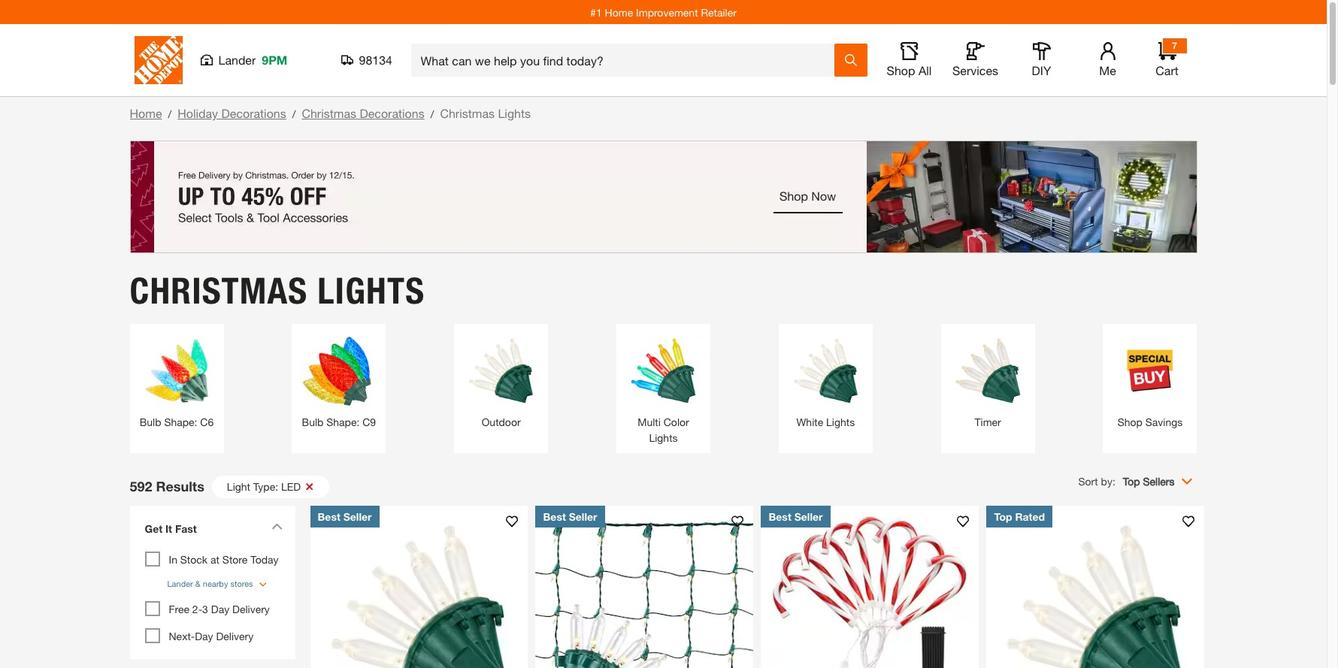 Task type: locate. For each thing, give the bounding box(es) containing it.
0 vertical spatial home
[[605, 6, 633, 18]]

shop all
[[887, 63, 932, 77]]

2 horizontal spatial best
[[769, 510, 792, 523]]

it
[[165, 522, 172, 535]]

/ right christmas decorations link
[[431, 108, 434, 120]]

christmas decorations link
[[302, 106, 425, 120]]

/ right home link
[[168, 108, 172, 120]]

1 horizontal spatial best seller
[[543, 510, 597, 523]]

shop
[[887, 63, 915, 77], [1118, 415, 1143, 428]]

rated
[[1015, 510, 1045, 523]]

/
[[168, 108, 172, 120], [292, 108, 296, 120], [431, 108, 434, 120]]

services button
[[951, 42, 1000, 78]]

get
[[145, 522, 162, 535]]

day down the 3
[[195, 630, 213, 643]]

best
[[318, 510, 340, 523], [543, 510, 566, 523], [769, 510, 792, 523]]

&
[[195, 579, 201, 588]]

1 horizontal spatial /
[[292, 108, 296, 120]]

0 horizontal spatial lander
[[167, 579, 193, 588]]

lander left 9pm
[[218, 53, 256, 67]]

all
[[919, 63, 932, 77]]

1 best from the left
[[318, 510, 340, 523]]

0 horizontal spatial best seller
[[318, 510, 372, 523]]

3 seller from the left
[[794, 510, 823, 523]]

seller
[[343, 510, 372, 523], [569, 510, 597, 523], [794, 510, 823, 523]]

color
[[664, 415, 689, 428]]

day
[[211, 603, 229, 616], [195, 630, 213, 643]]

9pm
[[262, 53, 287, 67]]

shop savings
[[1118, 415, 1183, 428]]

1 horizontal spatial best
[[543, 510, 566, 523]]

1 / from the left
[[168, 108, 172, 120]]

decorations down 98134
[[360, 106, 425, 120]]

1 horizontal spatial lander
[[218, 53, 256, 67]]

3 best seller from the left
[[769, 510, 823, 523]]

type:
[[253, 480, 278, 493]]

timer
[[975, 415, 1001, 428]]

fast
[[175, 522, 197, 535]]

lights
[[498, 106, 531, 120], [317, 269, 425, 312], [826, 415, 855, 428], [649, 431, 678, 444]]

1 seller from the left
[[343, 510, 372, 523]]

0 horizontal spatial /
[[168, 108, 172, 120]]

top left rated
[[994, 510, 1012, 523]]

lander 9pm
[[218, 53, 287, 67]]

0 horizontal spatial seller
[[343, 510, 372, 523]]

shape: left c6
[[164, 415, 197, 428]]

2 best from the left
[[543, 510, 566, 523]]

bulb
[[140, 415, 161, 428], [302, 415, 324, 428]]

lander
[[218, 53, 256, 67], [167, 579, 193, 588]]

christmas lights
[[130, 269, 425, 312]]

timer link
[[949, 331, 1027, 430]]

/ right holiday decorations link
[[292, 108, 296, 120]]

1 horizontal spatial decorations
[[360, 106, 425, 120]]

today
[[250, 553, 279, 566]]

timer image
[[949, 331, 1027, 410]]

delivery
[[232, 603, 270, 616], [216, 630, 254, 643]]

multi color lights link
[[624, 331, 703, 445]]

10 in. warm white candy cane led pathway lights (set of 8) image
[[761, 506, 979, 668]]

1 best seller from the left
[[318, 510, 372, 523]]

shop savings image
[[1111, 331, 1190, 410]]

0 horizontal spatial bulb
[[140, 415, 161, 428]]

next-day delivery link
[[169, 630, 254, 643]]

shape: for c6
[[164, 415, 197, 428]]

sponsored banner image
[[130, 141, 1197, 253]]

stock
[[180, 553, 208, 566]]

1 horizontal spatial shop
[[1118, 415, 1143, 428]]

christmas
[[302, 106, 356, 120], [440, 106, 495, 120], [130, 269, 308, 312]]

decorations
[[221, 106, 286, 120], [360, 106, 425, 120]]

free 2-3 day delivery link
[[169, 603, 270, 616]]

0 horizontal spatial best
[[318, 510, 340, 523]]

in stock at store today link
[[169, 553, 279, 566]]

lander & nearby stores
[[167, 579, 253, 588]]

day right the 3
[[211, 603, 229, 616]]

1 horizontal spatial home
[[605, 6, 633, 18]]

white
[[796, 415, 823, 428]]

c9
[[363, 415, 376, 428]]

shop left savings
[[1118, 415, 1143, 428]]

shop for shop savings
[[1118, 415, 1143, 428]]

store
[[222, 553, 248, 566]]

bulb inside bulb shape: c9 link
[[302, 415, 324, 428]]

multi
[[638, 415, 661, 428]]

shop inside button
[[887, 63, 915, 77]]

0 horizontal spatial top
[[994, 510, 1012, 523]]

1 vertical spatial top
[[994, 510, 1012, 523]]

decorations down lander 9pm
[[221, 106, 286, 120]]

2 horizontal spatial /
[[431, 108, 434, 120]]

1 bulb from the left
[[140, 415, 161, 428]]

by:
[[1101, 475, 1116, 488]]

free
[[169, 603, 189, 616]]

delivery down free 2-3 day delivery on the left bottom of the page
[[216, 630, 254, 643]]

top right 'by:'
[[1123, 475, 1140, 488]]

free 2-3 day delivery
[[169, 603, 270, 616]]

2 decorations from the left
[[360, 106, 425, 120]]

lander left &
[[167, 579, 193, 588]]

0 vertical spatial shop
[[887, 63, 915, 77]]

me button
[[1084, 42, 1132, 78]]

2 best seller from the left
[[543, 510, 597, 523]]

2 shape: from the left
[[326, 415, 360, 428]]

in stock at store today
[[169, 553, 279, 566]]

lights inside multi color lights
[[649, 431, 678, 444]]

1 horizontal spatial bulb
[[302, 415, 324, 428]]

0 horizontal spatial shop
[[887, 63, 915, 77]]

sort by: top sellers
[[1079, 475, 1175, 488]]

100l warm white smooth mini led lights with green wire (3-pack) image
[[310, 506, 528, 668]]

98134 button
[[341, 53, 393, 68]]

1 vertical spatial lander
[[167, 579, 193, 588]]

1 horizontal spatial shape:
[[326, 415, 360, 428]]

1 shape: from the left
[[164, 415, 197, 428]]

1 vertical spatial delivery
[[216, 630, 254, 643]]

home left holiday
[[130, 106, 162, 120]]

2 bulb from the left
[[302, 415, 324, 428]]

shop savings link
[[1111, 331, 1190, 430]]

bulb left c6
[[140, 415, 161, 428]]

top
[[1123, 475, 1140, 488], [994, 510, 1012, 523]]

next-
[[169, 630, 195, 643]]

seller for 10 in. warm white candy cane led pathway lights (set of 8) image
[[794, 510, 823, 523]]

150l warm white led mini christmas net lights image
[[536, 506, 754, 668]]

2 horizontal spatial seller
[[794, 510, 823, 523]]

shape: left c9
[[326, 415, 360, 428]]

top rated
[[994, 510, 1045, 523]]

0 horizontal spatial shape:
[[164, 415, 197, 428]]

delivery down stores
[[232, 603, 270, 616]]

1 horizontal spatial seller
[[569, 510, 597, 523]]

3 best from the left
[[769, 510, 792, 523]]

7
[[1172, 40, 1177, 51]]

0 horizontal spatial decorations
[[221, 106, 286, 120]]

2 seller from the left
[[569, 510, 597, 523]]

home
[[605, 6, 633, 18], [130, 106, 162, 120]]

0 vertical spatial top
[[1123, 475, 1140, 488]]

shape:
[[164, 415, 197, 428], [326, 415, 360, 428]]

bulb for bulb shape: c9
[[302, 415, 324, 428]]

white lights link
[[786, 331, 865, 430]]

1 vertical spatial shop
[[1118, 415, 1143, 428]]

lander for lander 9pm
[[218, 53, 256, 67]]

0 vertical spatial lander
[[218, 53, 256, 67]]

1 horizontal spatial top
[[1123, 475, 1140, 488]]

2 horizontal spatial best seller
[[769, 510, 823, 523]]

get it fast
[[145, 522, 197, 535]]

shop left all
[[887, 63, 915, 77]]

bulb left c9
[[302, 415, 324, 428]]

home right #1
[[605, 6, 633, 18]]

bulb inside 'bulb shape: c6' link
[[140, 415, 161, 428]]

home link
[[130, 106, 162, 120]]

0 horizontal spatial home
[[130, 106, 162, 120]]

1 vertical spatial day
[[195, 630, 213, 643]]

best seller
[[318, 510, 372, 523], [543, 510, 597, 523], [769, 510, 823, 523]]

bulb shape: c9 image
[[299, 331, 378, 410]]

bulb shape: c9 link
[[299, 331, 378, 430]]

services
[[953, 63, 998, 77]]

me
[[1099, 63, 1116, 77]]

3
[[202, 603, 208, 616]]

savings
[[1146, 415, 1183, 428]]

cart 7
[[1156, 40, 1179, 77]]



Task type: describe. For each thing, give the bounding box(es) containing it.
best seller for 150l warm white led mini christmas net lights image
[[543, 510, 597, 523]]

2-
[[192, 603, 202, 616]]

best seller for 100l warm white smooth mini led lights with green wire (3-pack) image
[[318, 510, 372, 523]]

0 vertical spatial day
[[211, 603, 229, 616]]

outdoor image
[[462, 331, 541, 410]]

What can we help you find today? search field
[[421, 44, 833, 76]]

results
[[156, 478, 204, 495]]

multi color lights image
[[624, 331, 703, 410]]

98134
[[359, 53, 392, 67]]

cart
[[1156, 63, 1179, 77]]

shop all button
[[885, 42, 933, 78]]

in
[[169, 553, 177, 566]]

caret icon image
[[271, 523, 282, 530]]

best for 10 in. warm white candy cane led pathway lights (set of 8) image
[[769, 510, 792, 523]]

stores
[[230, 579, 253, 588]]

sellers
[[1143, 475, 1175, 488]]

improvement
[[636, 6, 698, 18]]

holiday
[[178, 106, 218, 120]]

c6
[[200, 415, 214, 428]]

best for 150l warm white led mini christmas net lights image
[[543, 510, 566, 523]]

3 / from the left
[[431, 108, 434, 120]]

home / holiday decorations / christmas decorations / christmas lights
[[130, 106, 531, 120]]

multi color lights
[[638, 415, 689, 444]]

0 vertical spatial delivery
[[232, 603, 270, 616]]

592 results
[[130, 478, 204, 495]]

nearby
[[203, 579, 228, 588]]

the home depot logo image
[[134, 36, 182, 84]]

diy button
[[1018, 42, 1066, 78]]

diy
[[1032, 63, 1051, 77]]

light
[[227, 480, 250, 493]]

bulb shape: c9
[[302, 415, 376, 428]]

2 / from the left
[[292, 108, 296, 120]]

outdoor link
[[462, 331, 541, 430]]

bulb shape: c6
[[140, 415, 214, 428]]

shape: for c9
[[326, 415, 360, 428]]

next-day delivery
[[169, 630, 254, 643]]

shop for shop all
[[887, 63, 915, 77]]

1 vertical spatial home
[[130, 106, 162, 120]]

bulb shape: c6 link
[[137, 331, 216, 430]]

outdoor
[[482, 415, 521, 428]]

best seller for 10 in. warm white candy cane led pathway lights (set of 8) image
[[769, 510, 823, 523]]

100l warm white mini led green wire lights image
[[987, 506, 1205, 668]]

592
[[130, 478, 152, 495]]

bulb shape: c6 image
[[137, 331, 216, 410]]

#1 home improvement retailer
[[590, 6, 737, 18]]

retailer
[[701, 6, 737, 18]]

#1
[[590, 6, 602, 18]]

sort
[[1079, 475, 1098, 488]]

led
[[281, 480, 301, 493]]

best for 100l warm white smooth mini led lights with green wire (3-pack) image
[[318, 510, 340, 523]]

holiday decorations link
[[178, 106, 286, 120]]

seller for 150l warm white led mini christmas net lights image
[[569, 510, 597, 523]]

get it fast link
[[137, 513, 288, 548]]

white lights
[[796, 415, 855, 428]]

at
[[210, 553, 219, 566]]

lander for lander & nearby stores
[[167, 579, 193, 588]]

1 decorations from the left
[[221, 106, 286, 120]]

seller for 100l warm white smooth mini led lights with green wire (3-pack) image
[[343, 510, 372, 523]]

light type: led button
[[212, 476, 329, 498]]

bulb for bulb shape: c6
[[140, 415, 161, 428]]

light type: led
[[227, 480, 301, 493]]

white lights image
[[786, 331, 865, 410]]



Task type: vqa. For each thing, say whether or not it's contained in the screenshot.
Buy Noble House Stamford Teak Brown Rectangular Acacia Wood Expandable Outdoor Dining Table 68307 "link"
no



